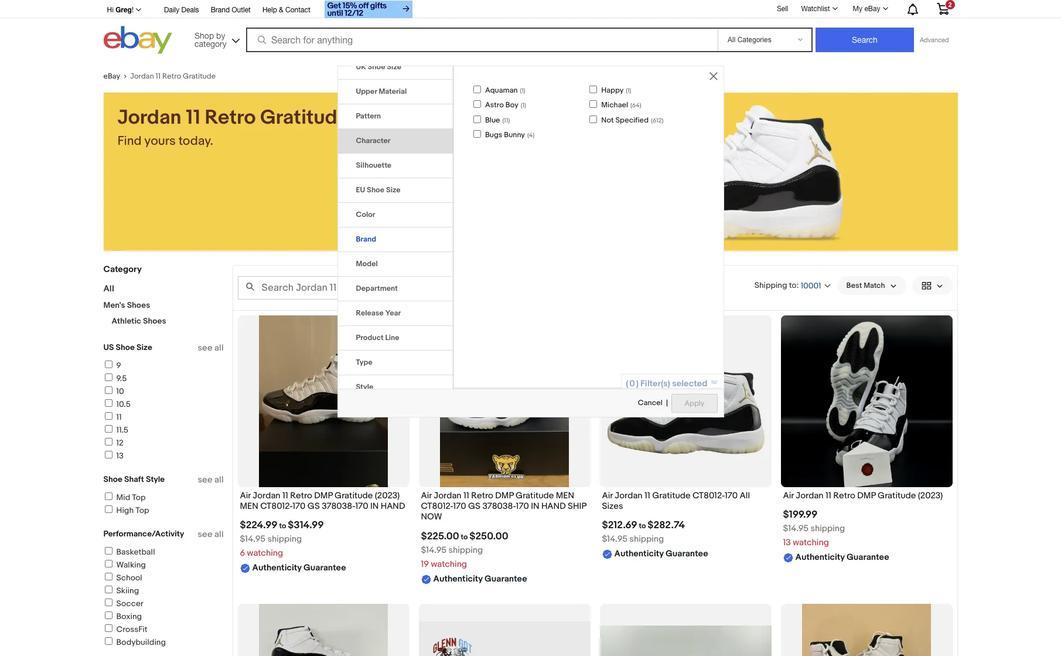Task type: locate. For each thing, give the bounding box(es) containing it.
retro up $250.00
[[472, 490, 494, 501]]

1 air from the left
[[240, 490, 251, 501]]

air for $224.99
[[240, 490, 251, 501]]

men up '$224.99'
[[240, 501, 259, 512]]

High Top checkbox
[[105, 505, 112, 513]]

2 see from the top
[[198, 474, 213, 485]]

tab list containing uk shoe size
[[338, 0, 453, 646]]

close image
[[710, 72, 718, 80]]

air inside air jordan 11 retro dmp gratitude (2023) men ct8012-170 gs 378038-170 in hand
[[240, 490, 251, 501]]

walking
[[116, 560, 146, 570]]

advanced link
[[915, 28, 955, 52]]

1 horizontal spatial 13
[[784, 537, 791, 548]]

0 vertical spatial all
[[103, 283, 114, 294]]

see all button
[[198, 342, 224, 354], [198, 474, 224, 485], [198, 529, 224, 540]]

2 hand from the left
[[542, 501, 566, 512]]

all inside all men's shoes athletic shoes
[[103, 283, 114, 294]]

shipping inside $212.69 to $282.74 $14.95 shipping
[[630, 534, 664, 545]]

shipping down $282.74
[[630, 534, 664, 545]]

style
[[356, 382, 374, 392], [146, 474, 165, 484]]

air jordan 11 retro dmp gratitude ct8012-170 (2023) (pre ~ orders all sizes) image
[[419, 621, 591, 656]]

shipping inside the $224.99 to $314.99 $14.95 shipping 6 watching
[[268, 534, 302, 545]]

gratitude inside air jordan 11 retro dmp gratitude (2023) men ct8012-170 gs 378038-170 in hand
[[335, 490, 373, 501]]

1 right aquaman
[[522, 87, 524, 94]]

) inside michael ( 64 )
[[640, 102, 642, 109]]

sell
[[777, 4, 789, 13]]

top
[[132, 492, 146, 502], [136, 505, 149, 515]]

9 checkbox
[[105, 361, 112, 368]]

air for $199.99
[[784, 490, 794, 501]]

all inside air jordan 11 gratitude ct8012-170  all sizes
[[740, 490, 751, 501]]

0 vertical spatial all
[[215, 342, 224, 354]]

shoes right athletic
[[143, 316, 166, 326]]

jordan for $225.00
[[434, 490, 462, 501]]

$14.95 for $314.99
[[240, 534, 266, 545]]

$14.95 inside $212.69 to $282.74 $14.95 shipping
[[602, 534, 628, 545]]

1 horizontal spatial all
[[740, 490, 751, 501]]

top up high top at the bottom left
[[132, 492, 146, 502]]

watching right 19
[[431, 558, 467, 570]]

my ebay
[[853, 5, 881, 13]]

0 horizontal spatial 378038-
[[322, 501, 356, 512]]

1 horizontal spatial dmp
[[496, 490, 514, 501]]

) right aquaman
[[524, 87, 526, 94]]

1 vertical spatial see all
[[198, 474, 224, 485]]

hand
[[381, 501, 405, 512], [542, 501, 566, 512]]

1 horizontal spatial in
[[531, 501, 540, 512]]

air inside the air jordan 11 retro dmp gratitude men ct8012-170 gs 378038-170 in hand ship now
[[421, 490, 432, 501]]

1 horizontal spatial (2023)
[[919, 490, 944, 501]]

brand inside account 'navigation'
[[211, 6, 230, 14]]

3 see all button from the top
[[198, 529, 224, 540]]

gratitude inside the air jordan 11 retro dmp gratitude men ct8012-170 gs 378038-170 in hand ship now
[[516, 490, 554, 501]]

None checkbox
[[590, 86, 598, 93], [474, 100, 481, 108], [590, 115, 598, 123], [474, 130, 481, 138], [590, 86, 598, 93], [474, 100, 481, 108], [590, 115, 598, 123], [474, 130, 481, 138]]

in inside the air jordan 11 retro dmp gratitude men ct8012-170 gs 378038-170 in hand ship now
[[531, 501, 540, 512]]

see all
[[198, 342, 224, 354], [198, 474, 224, 485], [198, 529, 224, 540]]

$224.99
[[240, 520, 278, 531]]

1 right the boy
[[523, 102, 525, 109]]

2 gs from the left
[[468, 501, 481, 512]]

school link
[[103, 573, 142, 583]]

Mid Top checkbox
[[105, 492, 112, 500]]

watchlist
[[802, 5, 831, 13]]

air up the now
[[421, 490, 432, 501]]

all for style
[[215, 474, 224, 485]]

aquaman ( 1 )
[[485, 86, 526, 95]]

0 vertical spatial see all button
[[198, 342, 224, 354]]

11 inside air jordan 11 gratitude ct8012-170  all sizes
[[645, 490, 651, 501]]

uk
[[356, 62, 366, 71]]

watching right the 6
[[247, 548, 283, 559]]

ct8012- inside air jordan 11 retro dmp gratitude (2023) men ct8012-170 gs 378038-170 in hand
[[260, 501, 293, 512]]

soccer
[[116, 599, 144, 609]]

blue ( 11 )
[[485, 115, 510, 125]]

2 in from the left
[[531, 501, 540, 512]]

color
[[356, 210, 375, 219]]

$14.95 inside the $225.00 to $250.00 $14.95 shipping 19 watching
[[421, 544, 447, 556]]

1 see from the top
[[198, 342, 213, 354]]

1 hand from the left
[[381, 501, 405, 512]]

gs up $250.00
[[468, 501, 481, 512]]

authenticity down the $224.99 to $314.99 $14.95 shipping 6 watching
[[252, 562, 302, 574]]

men inside air jordan 11 retro dmp gratitude (2023) men ct8012-170 gs 378038-170 in hand
[[240, 501, 259, 512]]

3 see all from the top
[[198, 529, 224, 540]]

dmp for $314.99
[[314, 490, 333, 501]]

top down mid top
[[136, 505, 149, 515]]

tab list
[[338, 0, 453, 646]]

( inside aquaman ( 1 )
[[520, 87, 522, 94]]

retro right ebay link
[[162, 72, 181, 81]]

10 checkbox
[[105, 386, 112, 394]]

2 dmp from the left
[[496, 490, 514, 501]]

2 horizontal spatial to
[[639, 521, 646, 531]]

air jordan 11 retro dmp gratitude (2023) men ct8012-170 gs 378038-170 in hand link
[[240, 490, 407, 515]]

happy ( 1 )
[[602, 86, 632, 95]]

brand inside tab list
[[356, 234, 376, 244]]

) up the not specified ( 612 )
[[640, 102, 642, 109]]

air jordan 11 retro dmp gratitude men ct8012-170 gs 378038-170 in hand ship now
[[421, 490, 587, 523]]

) up bugs bunny ( 4 )
[[509, 116, 510, 124]]

1 horizontal spatial ebay
[[865, 5, 881, 13]]

top for mid top
[[132, 492, 146, 502]]

authenticity guarantee down the $225.00 to $250.00 $14.95 shipping 19 watching
[[434, 573, 527, 584]]

to for $225.00
[[461, 532, 468, 541]]

daily
[[164, 6, 180, 14]]

retro for $199.99
[[834, 490, 856, 501]]

0 horizontal spatial all
[[103, 283, 114, 294]]

watching inside the $225.00 to $250.00 $14.95 shipping 19 watching
[[431, 558, 467, 570]]

daily deals link
[[164, 4, 199, 17]]

) up michael ( 64 )
[[630, 87, 632, 94]]

1 horizontal spatial gs
[[468, 501, 481, 512]]

1 vertical spatial all
[[215, 474, 224, 485]]

retro up today.
[[205, 106, 256, 130]]

brand down color
[[356, 234, 376, 244]]

department
[[356, 284, 398, 293]]

10.5
[[116, 399, 131, 409]]

watching down "$199.99"
[[793, 537, 830, 548]]

) inside blue ( 11 )
[[509, 116, 510, 124]]

4 air from the left
[[784, 490, 794, 501]]

to inside the $224.99 to $314.99 $14.95 shipping 6 watching
[[279, 521, 286, 531]]

2 vertical spatial see
[[198, 529, 213, 540]]

0 horizontal spatial 13
[[116, 451, 124, 461]]

( inside the not specified ( 612 )
[[651, 116, 653, 124]]

1 horizontal spatial ct8012-
[[421, 501, 454, 512]]

in left ship
[[531, 501, 540, 512]]

hand left ship
[[542, 501, 566, 512]]

10.5 checkbox
[[105, 399, 112, 407]]

air inside air jordan 11 retro dmp gratitude (2023) link
[[784, 490, 794, 501]]

shaft
[[124, 474, 144, 484]]

shipping for $250.00
[[449, 544, 483, 556]]

378038- inside air jordan 11 retro dmp gratitude (2023) men ct8012-170 gs 378038-170 in hand
[[322, 501, 356, 512]]

hand inside air jordan 11 retro dmp gratitude (2023) men ct8012-170 gs 378038-170 in hand
[[381, 501, 405, 512]]

skiing
[[116, 586, 139, 596]]

0 vertical spatial top
[[132, 492, 146, 502]]

gs up $314.99
[[308, 501, 320, 512]]

2 see all from the top
[[198, 474, 224, 485]]

to for $224.99
[[279, 521, 286, 531]]

13 down "$199.99"
[[784, 537, 791, 548]]

ebay
[[865, 5, 881, 13], [103, 72, 120, 81]]

air jordan 11 retro dmp gratitude (2023) men ct8012-170 gs 378038-170 in hand image
[[259, 315, 388, 487]]

dmp inside the air jordan 11 retro dmp gratitude men ct8012-170 gs 378038-170 in hand ship now
[[496, 490, 514, 501]]

2 all from the top
[[215, 474, 224, 485]]

0 vertical spatial see
[[198, 342, 213, 354]]

authenticity guarantee down the $224.99 to $314.99 $14.95 shipping 6 watching
[[252, 562, 346, 574]]

retro up $314.99
[[290, 490, 312, 501]]

retro for $225.00
[[472, 490, 494, 501]]

all
[[215, 342, 224, 354], [215, 474, 224, 485], [215, 529, 224, 540]]

12
[[116, 438, 124, 448]]

( inside astro boy ( 1 )
[[521, 102, 523, 109]]

Apply submit
[[672, 394, 718, 413]]

guarantee for $250.00
[[485, 573, 527, 584]]

1 vertical spatial see
[[198, 474, 213, 485]]

13 right 13 checkbox
[[116, 451, 124, 461]]

all for size
[[215, 342, 224, 354]]

size
[[387, 62, 402, 71], [386, 185, 401, 195], [137, 342, 152, 352]]

1
[[522, 87, 524, 94], [628, 87, 630, 94], [523, 102, 525, 109]]

0 horizontal spatial men
[[240, 501, 259, 512]]

dmp inside air jordan 11 retro dmp gratitude (2023) men ct8012-170 gs 378038-170 in hand
[[314, 490, 333, 501]]

) right specified
[[662, 116, 664, 124]]

shoe right 'uk'
[[368, 62, 385, 71]]

2 air from the left
[[421, 490, 432, 501]]

shipping
[[811, 523, 846, 534], [268, 534, 302, 545], [630, 534, 664, 545], [449, 544, 483, 556]]

in left the now
[[370, 501, 379, 512]]

to right $225.00
[[461, 532, 468, 541]]

air up "$199.99"
[[784, 490, 794, 501]]

ct8012- inside the air jordan 11 retro dmp gratitude men ct8012-170 gs 378038-170 in hand ship now
[[421, 501, 454, 512]]

ct8012-
[[693, 490, 725, 501], [260, 501, 293, 512], [421, 501, 454, 512]]

jordan
[[130, 72, 154, 81], [118, 106, 182, 130], [253, 490, 281, 501], [434, 490, 462, 501], [615, 490, 643, 501], [796, 490, 824, 501]]

1 all from the top
[[215, 342, 224, 354]]

size down silhouette
[[386, 185, 401, 195]]

jordan for $212.69
[[615, 490, 643, 501]]

1 horizontal spatial hand
[[542, 501, 566, 512]]

style right "shaft"
[[146, 474, 165, 484]]

11.5 checkbox
[[105, 425, 112, 433]]

authenticity guarantee for $250.00
[[434, 573, 527, 584]]

my
[[853, 5, 863, 13]]

10
[[116, 386, 124, 396]]

watching inside $199.99 $14.95 shipping 13 watching
[[793, 537, 830, 548]]

1 (2023) from the left
[[375, 490, 400, 501]]

2 vertical spatial see all button
[[198, 529, 224, 540]]

happy
[[602, 86, 624, 95]]

11.5 link
[[103, 425, 128, 435]]

1 horizontal spatial brand
[[356, 234, 376, 244]]

378038- up $314.99
[[322, 501, 356, 512]]

0 horizontal spatial watching
[[247, 548, 283, 559]]

1 horizontal spatial watching
[[431, 558, 467, 570]]

) right bunny
[[533, 131, 535, 139]]

shoe right us
[[116, 342, 135, 352]]

air jordan 11 retro dmp gratitude (2023) link
[[784, 490, 951, 504]]

1 horizontal spatial style
[[356, 382, 374, 392]]

shoes up athletic
[[127, 300, 150, 310]]

0 horizontal spatial brand
[[211, 6, 230, 14]]

$199.99 $14.95 shipping 13 watching
[[784, 509, 846, 548]]

170 inside air jordan 11 gratitude ct8012-170  all sizes
[[725, 490, 738, 501]]

shipping inside the $225.00 to $250.00 $14.95 shipping 19 watching
[[449, 544, 483, 556]]

1 378038- from the left
[[322, 501, 356, 512]]

( right the boy
[[521, 102, 523, 109]]

( inside michael ( 64 )
[[631, 102, 633, 109]]

watching for $250.00
[[431, 558, 467, 570]]

retro up $199.99 $14.95 shipping 13 watching
[[834, 490, 856, 501]]

1 dmp from the left
[[314, 490, 333, 501]]

$14.95 down $225.00
[[421, 544, 447, 556]]

9
[[116, 361, 121, 371]]

authenticity down the $225.00 to $250.00 $14.95 shipping 19 watching
[[434, 573, 483, 584]]

$282.74
[[648, 520, 685, 531]]

size down athletic
[[137, 342, 152, 352]]

michael
[[602, 100, 628, 110]]

to
[[279, 521, 286, 531], [639, 521, 646, 531], [461, 532, 468, 541]]

1 gs from the left
[[308, 501, 320, 512]]

guarantee for $314.99
[[304, 562, 346, 574]]

men's
[[103, 300, 125, 310]]

high top
[[116, 505, 149, 515]]

) inside the not specified ( 612 )
[[662, 116, 664, 124]]

nike jordan air jordan 11 "gratitude" dmp white black ct8012-170 men's sneakers image
[[600, 625, 772, 656]]

style down type
[[356, 382, 374, 392]]

$14.95 down "$199.99"
[[784, 523, 809, 534]]

hand left the now
[[381, 501, 405, 512]]

shoe up mid top 'checkbox'
[[103, 474, 122, 484]]

378038- inside the air jordan 11 retro dmp gratitude men ct8012-170 gs 378038-170 in hand ship now
[[483, 501, 516, 512]]

size up material
[[387, 62, 402, 71]]

1 see all from the top
[[198, 342, 224, 354]]

13
[[116, 451, 124, 461], [784, 537, 791, 548]]

air right ship
[[602, 490, 613, 501]]

6
[[240, 548, 245, 559]]

) right the boy
[[525, 102, 526, 109]]

378038- up $250.00
[[483, 501, 516, 512]]

None checkbox
[[474, 86, 481, 93], [590, 100, 598, 108], [474, 115, 481, 123], [474, 86, 481, 93], [590, 100, 598, 108], [474, 115, 481, 123]]

1 horizontal spatial 378038-
[[483, 501, 516, 512]]

authenticity guarantee
[[615, 548, 709, 560], [796, 552, 890, 563], [252, 562, 346, 574], [434, 573, 527, 584]]

retro inside the air jordan 11 retro dmp gratitude men ct8012-170 gs 378038-170 in hand ship now
[[472, 490, 494, 501]]

170
[[725, 490, 738, 501], [293, 501, 306, 512], [356, 501, 369, 512], [453, 501, 467, 512], [516, 501, 529, 512]]

64
[[633, 102, 640, 109]]

shoe right eu
[[367, 185, 385, 195]]

( right bunny
[[528, 131, 529, 139]]

0 horizontal spatial (2023)
[[375, 490, 400, 501]]

1 right happy
[[628, 87, 630, 94]]

0 horizontal spatial hand
[[381, 501, 405, 512]]

1 vertical spatial shoes
[[143, 316, 166, 326]]

gratitude inside jordan 11 retro gratitude find yours today.
[[260, 106, 349, 130]]

( right aquaman
[[520, 87, 522, 94]]

1 vertical spatial ebay
[[103, 72, 120, 81]]

1 in from the left
[[370, 501, 379, 512]]

2 vertical spatial size
[[137, 342, 152, 352]]

2 vertical spatial see all
[[198, 529, 224, 540]]

authenticity down $199.99 $14.95 shipping 13 watching
[[796, 552, 845, 563]]

2 horizontal spatial dmp
[[858, 490, 876, 501]]

gs inside the air jordan 11 retro dmp gratitude men ct8012-170 gs 378038-170 in hand ship now
[[468, 501, 481, 512]]

( right blue on the top of the page
[[503, 116, 504, 124]]

shipping down "$199.99"
[[811, 523, 846, 534]]

ship
[[568, 501, 587, 512]]

$14.95 down '$224.99'
[[240, 534, 266, 545]]

jordan inside air jordan 11 gratitude ct8012-170  all sizes
[[615, 490, 643, 501]]

dmp
[[314, 490, 333, 501], [496, 490, 514, 501], [858, 490, 876, 501]]

1 inside aquaman ( 1 )
[[522, 87, 524, 94]]

3 dmp from the left
[[858, 490, 876, 501]]

$14.95 down the $212.69
[[602, 534, 628, 545]]

air for $212.69
[[602, 490, 613, 501]]

brand left outlet at the top of the page
[[211, 6, 230, 14]]

authenticity guarantee for shipping
[[796, 552, 890, 563]]

2 see all button from the top
[[198, 474, 224, 485]]

0 horizontal spatial to
[[279, 521, 286, 531]]

size for us shoe size
[[137, 342, 152, 352]]

1 horizontal spatial men
[[556, 490, 575, 501]]

shoes
[[127, 300, 150, 310], [143, 316, 166, 326]]

1 vertical spatial size
[[386, 185, 401, 195]]

0 vertical spatial brand
[[211, 6, 230, 14]]

0 vertical spatial see all
[[198, 342, 224, 354]]

shoe
[[368, 62, 385, 71], [367, 185, 385, 195], [116, 342, 135, 352], [103, 474, 122, 484]]

1 vertical spatial style
[[146, 474, 165, 484]]

2 378038- from the left
[[483, 501, 516, 512]]

air inside air jordan 11 gratitude ct8012-170  all sizes
[[602, 490, 613, 501]]

ebay link
[[103, 72, 130, 81]]

10.5 link
[[103, 399, 131, 409]]

( inside happy ( 1 )
[[626, 87, 628, 94]]

see
[[198, 342, 213, 354], [198, 474, 213, 485], [198, 529, 213, 540]]

retro inside air jordan 11 retro dmp gratitude (2023) men ct8012-170 gs 378038-170 in hand
[[290, 490, 312, 501]]

Walking checkbox
[[105, 560, 112, 568]]

jordan 11 retro gratitude
[[130, 72, 216, 81]]

( up specified
[[631, 102, 633, 109]]

dmp inside air jordan 11 retro dmp gratitude (2023) link
[[858, 490, 876, 501]]

( right happy
[[626, 87, 628, 94]]

your shopping cart contains 2 items image
[[937, 3, 950, 15]]

&
[[279, 6, 284, 14]]

1 vertical spatial see all button
[[198, 474, 224, 485]]

jordan inside air jordan 11 retro dmp gratitude (2023) men ct8012-170 gs 378038-170 in hand
[[253, 490, 281, 501]]

1 horizontal spatial to
[[461, 532, 468, 541]]

) inside happy ( 1 )
[[630, 87, 632, 94]]

to right the $212.69
[[639, 521, 646, 531]]

shipping down $250.00
[[449, 544, 483, 556]]

0 horizontal spatial ct8012-
[[260, 501, 293, 512]]

sizes
[[602, 501, 624, 512]]

)
[[524, 87, 526, 94], [630, 87, 632, 94], [525, 102, 526, 109], [640, 102, 642, 109], [509, 116, 510, 124], [662, 116, 664, 124], [533, 131, 535, 139]]

1 vertical spatial brand
[[356, 234, 376, 244]]

1 inside happy ( 1 )
[[628, 87, 630, 94]]

1 for aquaman
[[522, 87, 524, 94]]

authenticity for $250.00
[[434, 573, 483, 584]]

shipping down $314.99
[[268, 534, 302, 545]]

men left the sizes
[[556, 490, 575, 501]]

gratitude
[[183, 72, 216, 81], [260, 106, 349, 130], [335, 490, 373, 501], [516, 490, 554, 501], [653, 490, 691, 501], [878, 490, 917, 501]]

2 (2023) from the left
[[919, 490, 944, 501]]

0 vertical spatial size
[[387, 62, 402, 71]]

1 vertical spatial top
[[136, 505, 149, 515]]

$14.95 inside $199.99 $14.95 shipping 13 watching
[[784, 523, 809, 534]]

to inside the $225.00 to $250.00 $14.95 shipping 19 watching
[[461, 532, 468, 541]]

not
[[602, 115, 614, 125]]

$14.95 inside the $224.99 to $314.99 $14.95 shipping 6 watching
[[240, 534, 266, 545]]

11
[[156, 72, 161, 81], [186, 106, 200, 130], [504, 116, 509, 124], [116, 412, 122, 422], [283, 490, 288, 501], [464, 490, 470, 501], [645, 490, 651, 501], [826, 490, 832, 501]]

air up '$224.99'
[[240, 490, 251, 501]]

0 horizontal spatial style
[[146, 474, 165, 484]]

athletic
[[112, 316, 141, 326]]

authenticity guarantee down $199.99 $14.95 shipping 13 watching
[[796, 552, 890, 563]]

pattern
[[356, 111, 381, 121]]

0 horizontal spatial dmp
[[314, 490, 333, 501]]

air for $225.00
[[421, 490, 432, 501]]

to left $314.99
[[279, 521, 286, 531]]

boxing
[[116, 611, 142, 621]]

0 horizontal spatial gs
[[308, 501, 320, 512]]

2 horizontal spatial ct8012-
[[693, 490, 725, 501]]

shoe for uk
[[368, 62, 385, 71]]

1 vertical spatial 13
[[784, 537, 791, 548]]

0 horizontal spatial in
[[370, 501, 379, 512]]

ct8012- inside air jordan 11 gratitude ct8012-170  all sizes
[[693, 490, 725, 501]]

2 horizontal spatial watching
[[793, 537, 830, 548]]

None submit
[[816, 28, 915, 52]]

watching inside the $224.99 to $314.99 $14.95 shipping 6 watching
[[247, 548, 283, 559]]

( right specified
[[651, 116, 653, 124]]

banner
[[103, 0, 958, 57]]

to inside $212.69 to $282.74 $14.95 shipping
[[639, 521, 646, 531]]

watching
[[793, 537, 830, 548], [247, 548, 283, 559], [431, 558, 467, 570]]

1 see all button from the top
[[198, 342, 224, 354]]

9.5 checkbox
[[105, 373, 112, 381]]

(2023) inside air jordan 11 retro dmp gratitude (2023) men ct8012-170 gs 378038-170 in hand
[[375, 490, 400, 501]]

3 air from the left
[[602, 490, 613, 501]]

0 vertical spatial 13
[[116, 451, 124, 461]]

jordan inside the air jordan 11 retro dmp gratitude men ct8012-170 gs 378038-170 in hand ship now
[[434, 490, 462, 501]]

2 vertical spatial all
[[215, 529, 224, 540]]

line
[[385, 333, 400, 342]]

my ebay link
[[847, 2, 894, 16]]

) inside bugs bunny ( 4 )
[[533, 131, 535, 139]]

0 vertical spatial ebay
[[865, 5, 881, 13]]

1 vertical spatial all
[[740, 490, 751, 501]]



Task type: vqa. For each thing, say whether or not it's contained in the screenshot.
$225.00 Air
yes



Task type: describe. For each thing, give the bounding box(es) containing it.
in inside air jordan 11 retro dmp gratitude (2023) men ct8012-170 gs 378038-170 in hand
[[370, 501, 379, 512]]

$225.00
[[421, 530, 459, 542]]

all link
[[103, 283, 114, 294]]

us shoe size
[[103, 342, 152, 352]]

hand inside the air jordan 11 retro dmp gratitude men ct8012-170 gs 378038-170 in hand ship now
[[542, 501, 566, 512]]

$199.99
[[784, 509, 818, 521]]

3 all from the top
[[215, 529, 224, 540]]

$14.95 for $282.74
[[602, 534, 628, 545]]

$224.99 to $314.99 $14.95 shipping 6 watching
[[240, 520, 324, 559]]

basketball
[[116, 547, 155, 557]]

air jordan 11 retro dmp gratitude men ct8012-170 gs 378038-170 in hand ship now image
[[440, 315, 569, 487]]

shoe for eu
[[367, 185, 385, 195]]

shipping inside $199.99 $14.95 shipping 13 watching
[[811, 523, 846, 534]]

men inside the air jordan 11 retro dmp gratitude men ct8012-170 gs 378038-170 in hand ship now
[[556, 490, 575, 501]]

Basketball checkbox
[[105, 547, 112, 555]]

1 for happy
[[628, 87, 630, 94]]

daily deals
[[164, 6, 199, 14]]

deals
[[182, 6, 199, 14]]

( inside blue ( 11 )
[[503, 116, 504, 124]]

astro
[[485, 100, 504, 110]]

not specified ( 612 )
[[602, 115, 664, 125]]

to for $212.69
[[639, 521, 646, 531]]

get an extra 15% off image
[[325, 1, 413, 18]]

brand outlet
[[211, 6, 251, 14]]

high top link
[[103, 505, 149, 515]]

help
[[263, 6, 277, 14]]

see for size
[[198, 342, 213, 354]]

boy
[[506, 100, 519, 110]]

Soccer checkbox
[[105, 599, 112, 606]]

crossfit
[[116, 624, 148, 634]]

today.
[[179, 134, 213, 149]]

school
[[116, 573, 142, 583]]

0 horizontal spatial ebay
[[103, 72, 120, 81]]

sell link
[[772, 4, 794, 13]]

$225.00 to $250.00 $14.95 shipping 19 watching
[[421, 530, 509, 570]]

eu shoe size
[[356, 185, 401, 195]]

upper
[[356, 87, 377, 96]]

air jordan 11 gratitude ct8012-170  all sizes link
[[602, 490, 770, 515]]

Skiing checkbox
[[105, 586, 112, 593]]

) inside aquaman ( 1 )
[[524, 87, 526, 94]]

(2023) for $314.99
[[375, 490, 400, 501]]

jordan for $224.99
[[253, 490, 281, 501]]

size 12 - jordan 11 retro mid defining moments image
[[259, 604, 388, 656]]

11 inside blue ( 11 )
[[504, 116, 509, 124]]

9.5
[[116, 373, 127, 383]]

mid top link
[[103, 492, 146, 502]]

air jordan 11 gratitude ct8012-170  all sizes image
[[600, 335, 772, 468]]

help & contact
[[263, 6, 311, 14]]

4
[[529, 131, 533, 139]]

retro inside jordan 11 retro gratitude find yours today.
[[205, 106, 256, 130]]

performance/activity
[[103, 529, 184, 539]]

10 link
[[103, 386, 124, 396]]

retro for $224.99
[[290, 490, 312, 501]]

bodybuilding link
[[103, 637, 166, 647]]

top for high top
[[136, 505, 149, 515]]

gratitude inside air jordan 11 gratitude ct8012-170  all sizes
[[653, 490, 691, 501]]

outlet
[[232, 6, 251, 14]]

11 inside air jordan 11 retro dmp gratitude (2023) men ct8012-170 gs 378038-170 in hand
[[283, 490, 288, 501]]

( inside bugs bunny ( 4 )
[[528, 131, 529, 139]]

see all button for style
[[198, 474, 224, 485]]

us
[[103, 342, 114, 352]]

michael ( 64 )
[[602, 100, 642, 110]]

$250.00
[[470, 530, 509, 542]]

specified
[[616, 115, 649, 125]]

612
[[653, 116, 662, 124]]

9.5 link
[[103, 373, 127, 383]]

13 inside $199.99 $14.95 shipping 13 watching
[[784, 537, 791, 548]]

11 inside the air jordan 11 retro dmp gratitude men ct8012-170 gs 378038-170 in hand ship now
[[464, 490, 470, 501]]

type
[[356, 358, 373, 367]]

authenticity for shipping
[[796, 552, 845, 563]]

11 link
[[103, 412, 122, 422]]

brand for brand outlet
[[211, 6, 230, 14]]

upper material
[[356, 87, 407, 96]]

mid top
[[116, 492, 146, 502]]

Bodybuilding checkbox
[[105, 637, 112, 645]]

authenticity guarantee for $314.99
[[252, 562, 346, 574]]

see all for size
[[198, 342, 224, 354]]

brand for brand
[[356, 234, 376, 244]]

$14.95 for $250.00
[[421, 544, 447, 556]]

banner containing sell
[[103, 0, 958, 57]]

contact
[[286, 6, 311, 14]]

(2023) for shipping
[[919, 490, 944, 501]]

boxing link
[[103, 611, 142, 621]]

13 link
[[103, 451, 124, 461]]

see all button for size
[[198, 342, 224, 354]]

$212.69 to $282.74 $14.95 shipping
[[602, 520, 685, 545]]

crossfit link
[[103, 624, 148, 634]]

12 checkbox
[[105, 438, 112, 446]]

shoe for us
[[116, 342, 135, 352]]

12 link
[[103, 438, 124, 448]]

bugs
[[485, 130, 503, 140]]

size for eu shoe size
[[386, 185, 401, 195]]

air jordan 11 retro dmp gratitude (2023) image
[[781, 315, 953, 487]]

walking link
[[103, 560, 146, 570]]

) inside astro boy ( 1 )
[[525, 102, 526, 109]]

shipping for $314.99
[[268, 534, 302, 545]]

3 see from the top
[[198, 529, 213, 540]]

see for style
[[198, 474, 213, 485]]

jordan for $199.99
[[796, 490, 824, 501]]

size for uk shoe size
[[387, 62, 402, 71]]

Boxing checkbox
[[105, 611, 112, 619]]

mid
[[116, 492, 130, 502]]

gs inside air jordan 11 retro dmp gratitude (2023) men ct8012-170 gs 378038-170 in hand
[[308, 501, 320, 512]]

11 checkbox
[[105, 412, 112, 420]]

11 inside jordan 11 retro gratitude find yours today.
[[186, 106, 200, 130]]

authenticity guarantee down $212.69 to $282.74 $14.95 shipping
[[615, 548, 709, 560]]

advanced
[[920, 36, 949, 43]]

dmp for $250.00
[[496, 490, 514, 501]]

aquaman
[[485, 86, 518, 95]]

year
[[385, 308, 401, 318]]

cancel button
[[638, 393, 664, 413]]

guarantee for shipping
[[847, 552, 890, 563]]

jordan 11 retro gratitude find yours today.
[[118, 106, 349, 149]]

category
[[103, 264, 142, 275]]

brand outlet link
[[211, 4, 251, 17]]

account navigation
[[103, 0, 958, 20]]

watching for $314.99
[[247, 548, 283, 559]]

astro boy ( 1 )
[[485, 100, 526, 110]]

basketball link
[[103, 547, 155, 557]]

air jordan 11 gratitude ct8012-170  all sizes
[[602, 490, 751, 512]]

CrossFit checkbox
[[105, 624, 112, 632]]

authenticity for $314.99
[[252, 562, 302, 574]]

see all for style
[[198, 474, 224, 485]]

School checkbox
[[105, 573, 112, 580]]

uk shoe size
[[356, 62, 402, 71]]

$212.69
[[602, 520, 638, 531]]

silhouette
[[356, 161, 392, 170]]

0 vertical spatial shoes
[[127, 300, 150, 310]]

all men's shoes athletic shoes
[[103, 283, 166, 326]]

character
[[356, 136, 391, 145]]

now
[[421, 511, 442, 523]]

authenticity down $212.69 to $282.74 $14.95 shipping
[[615, 548, 664, 560]]

high
[[116, 505, 134, 515]]

eu
[[356, 185, 365, 195]]

1 inside astro boy ( 1 )
[[523, 102, 525, 109]]

bodybuilding
[[116, 637, 166, 647]]

nike air jordan 11 retro dmp gratitude 2023 (ct8012-170) image
[[803, 604, 932, 656]]

air jordan 11 retro dmp gratitude (2023)
[[784, 490, 944, 501]]

ebay inside account 'navigation'
[[865, 5, 881, 13]]

bunny
[[504, 130, 525, 140]]

soccer link
[[103, 599, 144, 609]]

0 vertical spatial style
[[356, 382, 374, 392]]

13 checkbox
[[105, 451, 112, 458]]

release
[[356, 308, 384, 318]]

air jordan 11 retro dmp gratitude men ct8012-170 gs 378038-170 in hand ship now link
[[421, 490, 588, 526]]

shipping for $282.74
[[630, 534, 664, 545]]

jordan inside jordan 11 retro gratitude find yours today.
[[118, 106, 182, 130]]

yours
[[144, 134, 176, 149]]



